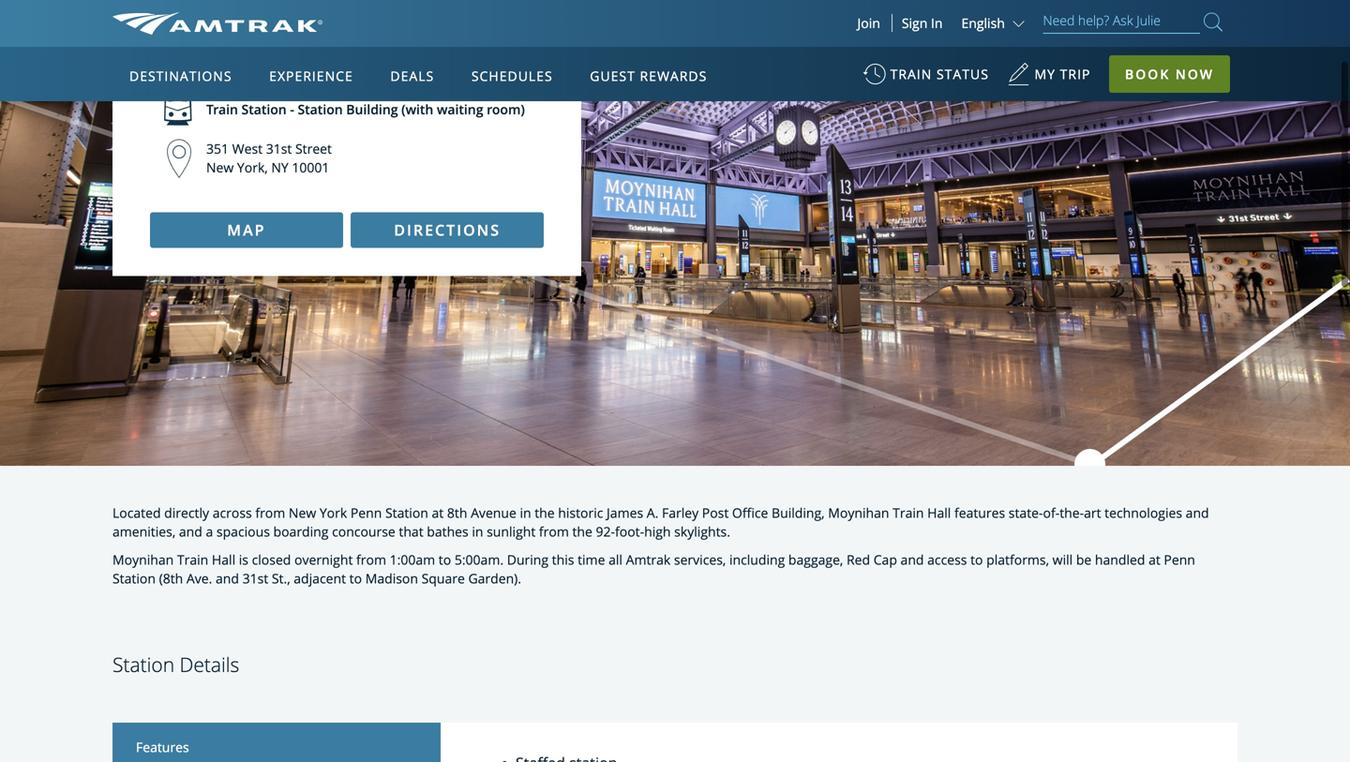 Task type: vqa. For each thing, say whether or not it's contained in the screenshot.
1h
no



Task type: locate. For each thing, give the bounding box(es) containing it.
my trip
[[1035, 65, 1091, 83]]

new up boarding
[[289, 504, 316, 522]]

from up this at the bottom left of the page
[[539, 523, 569, 541]]

station inside moynihan train hall is closed overnight from 1:00am to 5:00am. during this time all amtrak services, including baggage, red cap and access to platforms, will be handled at penn station (8th ave. and 31st st., adjacent to madison square garden).
[[113, 570, 156, 588]]

office
[[733, 504, 769, 522]]

0 vertical spatial 31st
[[266, 140, 292, 158]]

map button
[[150, 212, 343, 248]]

0 horizontal spatial to
[[350, 570, 362, 588]]

1 vertical spatial moynihan
[[829, 504, 890, 522]]

hall inside moynihan train hall is closed overnight from 1:00am to 5:00am. during this time all amtrak services, including baggage, red cap and access to platforms, will be handled at penn station (8th ave. and 31st st., adjacent to madison square garden).
[[212, 551, 236, 569]]

bathes
[[427, 523, 469, 541]]

train status
[[891, 65, 990, 83]]

from
[[255, 504, 285, 522], [539, 523, 569, 541], [356, 551, 386, 569]]

1 horizontal spatial in
[[520, 504, 532, 522]]

0 horizontal spatial the
[[535, 504, 555, 522]]

experience
[[269, 67, 353, 85]]

new inside located directly across from new york penn station at 8th avenue in the historic james a. farley post office building, moynihan train hall features state-of-the-art technologies and amenities, and a spacious boarding concourse that bathes in sunlight from the 92-foot-high skylights.
[[289, 504, 316, 522]]

new for york
[[289, 504, 316, 522]]

building
[[346, 100, 398, 118]]

rewards
[[640, 67, 708, 85]]

technologies
[[1105, 504, 1183, 522]]

5:00am.
[[455, 551, 504, 569]]

0 vertical spatial in
[[520, 504, 532, 522]]

2 horizontal spatial to
[[971, 551, 984, 569]]

now
[[1176, 65, 1215, 83]]

in up sunlight
[[520, 504, 532, 522]]

1 vertical spatial in
[[472, 523, 484, 541]]

map
[[227, 220, 266, 240]]

garden).
[[469, 570, 522, 588]]

1 vertical spatial hall
[[928, 504, 952, 522]]

from up "spacious"
[[255, 504, 285, 522]]

penn up deals at the left top
[[392, 18, 446, 50]]

at left 8th
[[432, 504, 444, 522]]

sunlight
[[487, 523, 536, 541]]

application
[[182, 157, 633, 419]]

directions
[[394, 220, 501, 240]]

1 vertical spatial 31st
[[243, 570, 269, 588]]

1 horizontal spatial from
[[356, 551, 386, 569]]

31st down is
[[243, 570, 269, 588]]

sign in
[[902, 14, 943, 32]]

2 horizontal spatial at
[[1149, 551, 1161, 569]]

amenities,
[[113, 523, 176, 541]]

2 horizontal spatial hall
[[928, 504, 952, 522]]

train up ave.
[[177, 551, 209, 569]]

station up that
[[386, 504, 429, 522]]

moynihan down the amenities,
[[113, 551, 174, 569]]

1 horizontal spatial hall
[[319, 18, 359, 50]]

1 horizontal spatial at
[[432, 504, 444, 522]]

the-
[[1060, 504, 1085, 522]]

status
[[937, 65, 990, 83]]

features element
[[136, 739, 189, 757]]

2 vertical spatial penn
[[1165, 551, 1196, 569]]

to up the square at the left of page
[[439, 551, 451, 569]]

in
[[520, 504, 532, 522], [472, 523, 484, 541]]

hall up experience
[[319, 18, 359, 50]]

deals
[[391, 67, 435, 85]]

31st up the ny
[[266, 140, 292, 158]]

train inside located directly across from new york penn station at 8th avenue in the historic james a. farley post office building, moynihan train hall features state-of-the-art technologies and amenities, and a spacious boarding concourse that bathes in sunlight from the 92-foot-high skylights.
[[893, 504, 925, 522]]

application inside banner
[[182, 157, 633, 419]]

0 vertical spatial the
[[535, 504, 555, 522]]

from up madison
[[356, 551, 386, 569]]

0 horizontal spatial penn
[[351, 504, 382, 522]]

2 vertical spatial moynihan
[[113, 551, 174, 569]]

train up cap
[[893, 504, 925, 522]]

1 horizontal spatial new
[[289, 504, 316, 522]]

0 vertical spatial penn
[[392, 18, 446, 50]]

1 horizontal spatial penn
[[392, 18, 446, 50]]

penn up concourse
[[351, 504, 382, 522]]

0 vertical spatial hall
[[319, 18, 359, 50]]

new inside 351 west 31st street new york,                                     ny                                     10001
[[206, 159, 234, 177]]

to
[[439, 551, 451, 569], [971, 551, 984, 569], [350, 570, 362, 588]]

york,
[[237, 159, 268, 177]]

-
[[290, 100, 294, 118]]

moynihan inside moynihan train hall is closed overnight from 1:00am to 5:00am. during this time all amtrak services, including baggage, red cap and access to platforms, will be handled at penn station (8th ave. and 31st st., adjacent to madison square garden).
[[113, 551, 174, 569]]

the
[[535, 504, 555, 522], [573, 523, 593, 541]]

post
[[702, 504, 729, 522]]

1 horizontal spatial to
[[439, 551, 451, 569]]

2 vertical spatial at
[[1149, 551, 1161, 569]]

the down historic
[[573, 523, 593, 541]]

0 horizontal spatial from
[[255, 504, 285, 522]]

new down 351
[[206, 159, 234, 177]]

train station image
[[150, 81, 206, 132]]

foot-
[[615, 523, 645, 541]]

madison
[[366, 570, 418, 588]]

english
[[962, 14, 1006, 32]]

the left historic
[[535, 504, 555, 522]]

moynihan train hall at penn station
[[150, 18, 526, 50]]

1 vertical spatial from
[[539, 523, 569, 541]]

to right 'adjacent'
[[350, 570, 362, 588]]

penn down technologies
[[1165, 551, 1196, 569]]

hall left is
[[212, 551, 236, 569]]

services,
[[674, 551, 726, 569]]

in down avenue
[[472, 523, 484, 541]]

moynihan
[[150, 18, 254, 50], [829, 504, 890, 522], [113, 551, 174, 569]]

station left (8th
[[113, 570, 156, 588]]

at right handled
[[1149, 551, 1161, 569]]

moynihan up destinations
[[150, 18, 254, 50]]

state-
[[1009, 504, 1044, 522]]

0 vertical spatial moynihan
[[150, 18, 254, 50]]

0 horizontal spatial new
[[206, 159, 234, 177]]

0 horizontal spatial hall
[[212, 551, 236, 569]]

2 vertical spatial from
[[356, 551, 386, 569]]

2 horizontal spatial from
[[539, 523, 569, 541]]

and left a
[[179, 523, 202, 541]]

hall for moynihan train hall at penn station
[[319, 18, 359, 50]]

0 vertical spatial at
[[365, 18, 385, 50]]

including
[[730, 551, 785, 569]]

hall for moynihan train hall is closed overnight from 1:00am to 5:00am. during this time all amtrak services, including baggage, red cap and access to platforms, will be handled at penn station (8th ave. and 31st st., adjacent to madison square garden).
[[212, 551, 236, 569]]

skylights.
[[675, 523, 731, 541]]

0 horizontal spatial at
[[365, 18, 385, 50]]

farley
[[662, 504, 699, 522]]

james
[[607, 504, 644, 522]]

hall left features
[[928, 504, 952, 522]]

at inside moynihan train hall is closed overnight from 1:00am to 5:00am. during this time all amtrak services, including baggage, red cap and access to platforms, will be handled at penn station (8th ave. and 31st st., adjacent to madison square garden).
[[1149, 551, 1161, 569]]

moynihan for moynihan train hall at penn station
[[150, 18, 254, 50]]

trip
[[1061, 65, 1091, 83]]

and
[[1186, 504, 1210, 522], [179, 523, 202, 541], [901, 551, 925, 569], [216, 570, 239, 588]]

0 vertical spatial new
[[206, 159, 234, 177]]

station details
[[113, 652, 240, 678]]

1 vertical spatial penn
[[351, 504, 382, 522]]

a.
[[647, 504, 659, 522]]

at up the building
[[365, 18, 385, 50]]

guest
[[590, 67, 636, 85]]

banner
[[0, 0, 1351, 433]]

book now button
[[1110, 55, 1231, 93]]

1 vertical spatial the
[[573, 523, 593, 541]]

1 horizontal spatial the
[[573, 523, 593, 541]]

platforms,
[[987, 551, 1050, 569]]

banner containing join
[[0, 0, 1351, 433]]

moynihan inside located directly across from new york penn station at 8th avenue in the historic james a. farley post office building, moynihan train hall features state-of-the-art technologies and amenities, and a spacious boarding concourse that bathes in sunlight from the 92-foot-high skylights.
[[829, 504, 890, 522]]

time
[[578, 551, 605, 569]]

and right technologies
[[1186, 504, 1210, 522]]

search icon image
[[1205, 9, 1223, 35]]

a
[[206, 523, 213, 541]]

1 vertical spatial at
[[432, 504, 444, 522]]

Please enter your search item search field
[[1044, 9, 1201, 34]]

book now
[[1126, 65, 1215, 83]]

2 vertical spatial hall
[[212, 551, 236, 569]]

1 vertical spatial new
[[289, 504, 316, 522]]

new
[[206, 159, 234, 177], [289, 504, 316, 522]]

(8th
[[159, 570, 183, 588]]

31st
[[266, 140, 292, 158], [243, 570, 269, 588]]

station inside located directly across from new york penn station at 8th avenue in the historic james a. farley post office building, moynihan train hall features state-of-the-art technologies and amenities, and a spacious boarding concourse that bathes in sunlight from the 92-foot-high skylights.
[[386, 504, 429, 522]]

cap
[[874, 551, 898, 569]]

2 horizontal spatial penn
[[1165, 551, 1196, 569]]

amtrak image
[[113, 12, 323, 35]]

(with
[[402, 100, 434, 118]]

to right access
[[971, 551, 984, 569]]

penn
[[392, 18, 446, 50], [351, 504, 382, 522], [1165, 551, 1196, 569]]

moynihan up red
[[829, 504, 890, 522]]

this
[[552, 551, 575, 569]]

at
[[365, 18, 385, 50], [432, 504, 444, 522], [1149, 551, 1161, 569]]

destinations
[[129, 67, 232, 85]]

historic
[[558, 504, 604, 522]]



Task type: describe. For each thing, give the bounding box(es) containing it.
adjacent
[[294, 570, 346, 588]]

staffed station element
[[516, 752, 1201, 763]]

closed
[[252, 551, 291, 569]]

regions map image
[[182, 157, 633, 419]]

1:00am
[[390, 551, 435, 569]]

york
[[320, 504, 347, 522]]

train station - station building (with waiting room)
[[206, 100, 525, 118]]

351
[[206, 140, 229, 158]]

details
[[180, 652, 240, 678]]

book
[[1126, 65, 1171, 83]]

train
[[891, 65, 933, 83]]

0 vertical spatial from
[[255, 504, 285, 522]]

train up 351
[[206, 100, 238, 118]]

sign
[[902, 14, 928, 32]]

building,
[[772, 504, 825, 522]]

location pin image
[[150, 132, 206, 184]]

351 west 31st street new york,                                     ny                                     10001
[[206, 140, 332, 177]]

located directly across from new york penn station at 8th avenue in the historic james a. farley post office building, moynihan train hall features state-of-the-art technologies and amenities, and a spacious boarding concourse that bathes in sunlight from the 92-foot-high skylights.
[[113, 504, 1210, 541]]

baggage,
[[789, 551, 844, 569]]

spacious
[[217, 523, 270, 541]]

92-
[[596, 523, 615, 541]]

features button
[[113, 723, 441, 763]]

concourse
[[332, 523, 396, 541]]

directions link
[[351, 212, 544, 248]]

during
[[507, 551, 549, 569]]

and right cap
[[901, 551, 925, 569]]

penn inside located directly across from new york penn station at 8th avenue in the historic james a. farley post office building, moynihan train hall features state-of-the-art technologies and amenities, and a spacious boarding concourse that bathes in sunlight from the 92-foot-high skylights.
[[351, 504, 382, 522]]

8th
[[447, 504, 468, 522]]

of-
[[1044, 504, 1060, 522]]

in
[[931, 14, 943, 32]]

station left details
[[113, 652, 175, 678]]

from inside moynihan train hall is closed overnight from 1:00am to 5:00am. during this time all amtrak services, including baggage, red cap and access to platforms, will be handled at penn station (8th ave. and 31st st., adjacent to madison square garden).
[[356, 551, 386, 569]]

sign in button
[[902, 14, 943, 32]]

west
[[232, 140, 263, 158]]

deals button
[[383, 50, 442, 102]]

will
[[1053, 551, 1073, 569]]

be
[[1077, 551, 1092, 569]]

join button
[[847, 14, 893, 32]]

english button
[[962, 14, 1030, 32]]

experience button
[[262, 50, 361, 102]]

features
[[955, 504, 1006, 522]]

hall inside located directly across from new york penn station at 8th avenue in the historic james a. farley post office building, moynihan train hall features state-of-the-art technologies and amenities, and a spacious boarding concourse that bathes in sunlight from the 92-foot-high skylights.
[[928, 504, 952, 522]]

located
[[113, 504, 161, 522]]

schedules link
[[464, 47, 561, 101]]

red
[[847, 551, 871, 569]]

join
[[858, 14, 881, 32]]

31st inside moynihan train hall is closed overnight from 1:00am to 5:00am. during this time all amtrak services, including baggage, red cap and access to platforms, will be handled at penn station (8th ave. and 31st st., adjacent to madison square garden).
[[243, 570, 269, 588]]

guest rewards
[[590, 67, 708, 85]]

room)
[[487, 100, 525, 118]]

overnight
[[295, 551, 353, 569]]

penn inside moynihan train hall is closed overnight from 1:00am to 5:00am. during this time all amtrak services, including baggage, red cap and access to platforms, will be handled at penn station (8th ave. and 31st st., adjacent to madison square garden).
[[1165, 551, 1196, 569]]

new for york,
[[206, 159, 234, 177]]

that
[[399, 523, 424, 541]]

street
[[295, 140, 332, 158]]

train status link
[[864, 56, 990, 102]]

amtrak
[[626, 551, 671, 569]]

station up schedules at the top of the page
[[452, 18, 526, 50]]

10001
[[292, 159, 330, 177]]

station right -
[[298, 100, 343, 118]]

access
[[928, 551, 968, 569]]

my trip button
[[1008, 56, 1091, 102]]

st.,
[[272, 570, 290, 588]]

square
[[422, 570, 465, 588]]

guest rewards button
[[583, 50, 715, 102]]

art
[[1085, 504, 1102, 522]]

avenue
[[471, 504, 517, 522]]

at inside located directly across from new york penn station at 8th avenue in the historic james a. farley post office building, moynihan train hall features state-of-the-art technologies and amenities, and a spacious boarding concourse that bathes in sunlight from the 92-foot-high skylights.
[[432, 504, 444, 522]]

my
[[1035, 65, 1056, 83]]

boarding
[[273, 523, 329, 541]]

ave.
[[187, 570, 212, 588]]

destinations button
[[122, 50, 240, 102]]

train inside moynihan train hall is closed overnight from 1:00am to 5:00am. during this time all amtrak services, including baggage, red cap and access to platforms, will be handled at penn station (8th ave. and 31st st., adjacent to madison square garden).
[[177, 551, 209, 569]]

ny
[[271, 159, 289, 177]]

schedules
[[472, 67, 553, 85]]

and down is
[[216, 570, 239, 588]]

features list item
[[113, 723, 441, 763]]

31st inside 351 west 31st street new york,                                     ny                                     10001
[[266, 140, 292, 158]]

is
[[239, 551, 249, 569]]

0 horizontal spatial in
[[472, 523, 484, 541]]

station left -
[[242, 100, 287, 118]]

moynihan train hall is closed overnight from 1:00am to 5:00am. during this time all amtrak services, including baggage, red cap and access to platforms, will be handled at penn station (8th ave. and 31st st., adjacent to madison square garden).
[[113, 551, 1196, 588]]

waiting
[[437, 100, 484, 118]]

handled
[[1096, 551, 1146, 569]]

all
[[609, 551, 623, 569]]

directly
[[164, 504, 209, 522]]

features
[[136, 739, 189, 757]]

moynihan for moynihan train hall is closed overnight from 1:00am to 5:00am. during this time all amtrak services, including baggage, red cap and access to platforms, will be handled at penn station (8th ave. and 31st st., adjacent to madison square garden).
[[113, 551, 174, 569]]

train up experience
[[260, 18, 313, 50]]



